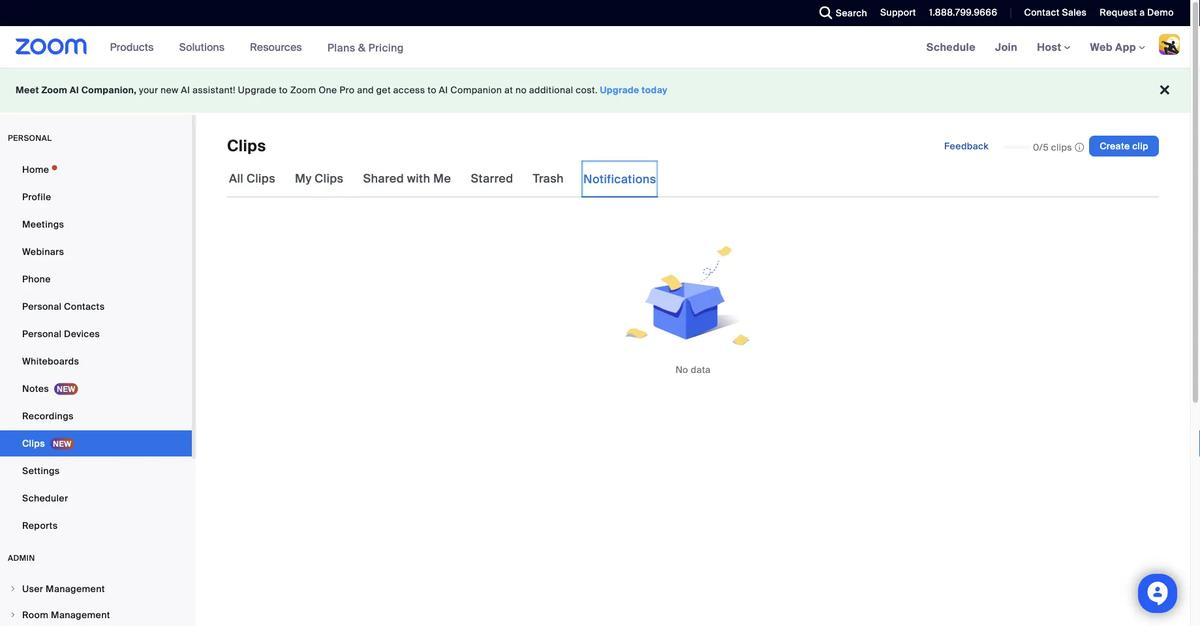 Task type: locate. For each thing, give the bounding box(es) containing it.
request a demo link
[[1090, 0, 1191, 26], [1100, 7, 1174, 19]]

1.888.799.9666
[[929, 7, 998, 19]]

webinars
[[22, 246, 64, 258]]

create
[[1100, 140, 1130, 152]]

get
[[376, 84, 391, 96]]

request a demo
[[1100, 7, 1174, 19]]

0 horizontal spatial to
[[279, 84, 288, 96]]

meet
[[16, 84, 39, 96]]

1 vertical spatial personal
[[22, 328, 62, 340]]

room management menu item
[[0, 603, 192, 627]]

2 horizontal spatial ai
[[439, 84, 448, 96]]

upgrade today link
[[600, 84, 668, 96]]

and
[[357, 84, 374, 96]]

search button
[[810, 0, 871, 26]]

2 personal from the top
[[22, 328, 62, 340]]

notes link
[[0, 376, 192, 402]]

1 personal from the top
[[22, 301, 62, 313]]

personal devices link
[[0, 321, 192, 347]]

1 right image from the top
[[9, 586, 17, 593]]

clips up settings
[[22, 438, 45, 450]]

to down resources dropdown button
[[279, 84, 288, 96]]

0 vertical spatial right image
[[9, 586, 17, 593]]

meetings
[[22, 218, 64, 230]]

personal up whiteboards
[[22, 328, 62, 340]]

clips right my
[[315, 171, 344, 186]]

0 vertical spatial management
[[46, 583, 105, 595]]

upgrade
[[238, 84, 277, 96], [600, 84, 640, 96]]

personal inside personal devices link
[[22, 328, 62, 340]]

room
[[22, 609, 49, 621]]

admin menu menu
[[0, 577, 192, 627]]

0/5
[[1033, 141, 1049, 153]]

clips
[[227, 136, 266, 156], [247, 171, 275, 186], [315, 171, 344, 186], [22, 438, 45, 450]]

banner containing products
[[0, 26, 1191, 69]]

ai right new at top left
[[181, 84, 190, 96]]

tabs of clips tab list
[[227, 161, 658, 198]]

my clips tab
[[293, 161, 346, 197]]

1 horizontal spatial upgrade
[[600, 84, 640, 96]]

zoom
[[41, 84, 67, 96], [290, 84, 316, 96]]

1 horizontal spatial to
[[428, 84, 437, 96]]

app
[[1116, 40, 1136, 54]]

1 horizontal spatial ai
[[181, 84, 190, 96]]

plans
[[327, 41, 355, 54]]

ai left companion
[[439, 84, 448, 96]]

0 vertical spatial personal
[[22, 301, 62, 313]]

settings
[[22, 465, 60, 477]]

zoom logo image
[[16, 39, 87, 55]]

personal contacts link
[[0, 294, 192, 320]]

personal down phone
[[22, 301, 62, 313]]

demo
[[1148, 7, 1174, 19]]

clips inside 'link'
[[22, 438, 45, 450]]

resources button
[[250, 26, 308, 68]]

right image left room
[[9, 612, 17, 619]]

1 vertical spatial right image
[[9, 612, 17, 619]]

clips link
[[0, 431, 192, 457]]

&
[[358, 41, 366, 54]]

2 right image from the top
[[9, 612, 17, 619]]

management down 'user management' menu item
[[51, 609, 110, 621]]

request
[[1100, 7, 1137, 19]]

shared with me
[[363, 171, 451, 186]]

search
[[836, 7, 868, 19]]

management inside room management menu item
[[51, 609, 110, 621]]

contact sales
[[1024, 7, 1087, 19]]

banner
[[0, 26, 1191, 69]]

right image
[[9, 586, 17, 593], [9, 612, 17, 619]]

to right the access
[[428, 84, 437, 96]]

right image inside room management menu item
[[9, 612, 17, 619]]

no
[[516, 84, 527, 96]]

management
[[46, 583, 105, 595], [51, 609, 110, 621]]

user management menu item
[[0, 577, 192, 602]]

plans & pricing
[[327, 41, 404, 54]]

zoom left "one"
[[290, 84, 316, 96]]

personal for personal contacts
[[22, 301, 62, 313]]

with
[[407, 171, 430, 186]]

upgrade right cost.
[[600, 84, 640, 96]]

management up the room management
[[46, 583, 105, 595]]

solutions
[[179, 40, 225, 54]]

upgrade down product information navigation
[[238, 84, 277, 96]]

plans & pricing link
[[327, 41, 404, 54], [327, 41, 404, 54]]

personal
[[22, 301, 62, 313], [22, 328, 62, 340]]

shared with me tab
[[361, 161, 453, 197]]

management for user management
[[46, 583, 105, 595]]

your
[[139, 84, 158, 96]]

contact sales link
[[1015, 0, 1090, 26], [1024, 7, 1087, 19]]

right image inside 'user management' menu item
[[9, 586, 17, 593]]

0 horizontal spatial upgrade
[[238, 84, 277, 96]]

management for room management
[[51, 609, 110, 621]]

personal for personal devices
[[22, 328, 62, 340]]

scheduler
[[22, 493, 68, 505]]

host
[[1037, 40, 1064, 54]]

1.888.799.9666 button
[[920, 0, 1001, 26], [929, 7, 998, 19]]

right image left user in the bottom of the page
[[9, 586, 17, 593]]

ai
[[70, 84, 79, 96], [181, 84, 190, 96], [439, 84, 448, 96]]

zoom right meet
[[41, 84, 67, 96]]

trash
[[533, 171, 564, 186]]

products
[[110, 40, 154, 54]]

1 vertical spatial management
[[51, 609, 110, 621]]

all clips
[[229, 171, 275, 186]]

to
[[279, 84, 288, 96], [428, 84, 437, 96]]

web
[[1090, 40, 1113, 54]]

management inside 'user management' menu item
[[46, 583, 105, 595]]

ai left companion, in the top left of the page
[[70, 84, 79, 96]]

support link
[[871, 0, 920, 26], [881, 7, 916, 19]]

1 horizontal spatial zoom
[[290, 84, 316, 96]]

no
[[676, 364, 689, 376]]

0 horizontal spatial zoom
[[41, 84, 67, 96]]

profile link
[[0, 184, 192, 210]]

0 horizontal spatial ai
[[70, 84, 79, 96]]



Task type: describe. For each thing, give the bounding box(es) containing it.
settings link
[[0, 458, 192, 484]]

products button
[[110, 26, 160, 68]]

room management
[[22, 609, 110, 621]]

sales
[[1062, 7, 1087, 19]]

3 ai from the left
[[439, 84, 448, 96]]

trash tab
[[531, 161, 566, 197]]

assistant!
[[193, 84, 236, 96]]

a
[[1140, 7, 1145, 19]]

recordings link
[[0, 403, 192, 430]]

resources
[[250, 40, 302, 54]]

pricing
[[368, 41, 404, 54]]

feedback button
[[934, 136, 999, 157]]

web app
[[1090, 40, 1136, 54]]

one
[[319, 84, 337, 96]]

whiteboards
[[22, 355, 79, 368]]

meet zoom ai companion, your new ai assistant! upgrade to zoom one pro and get access to ai companion at no additional cost. upgrade today
[[16, 84, 668, 96]]

user management
[[22, 583, 105, 595]]

webinars link
[[0, 239, 192, 265]]

join
[[996, 40, 1018, 54]]

contact
[[1024, 7, 1060, 19]]

personal contacts
[[22, 301, 105, 313]]

user
[[22, 583, 43, 595]]

all
[[229, 171, 244, 186]]

host button
[[1037, 40, 1071, 54]]

phone link
[[0, 266, 192, 292]]

clips up the all clips tab
[[227, 136, 266, 156]]

schedule
[[927, 40, 976, 54]]

no data
[[676, 364, 711, 376]]

1 upgrade from the left
[[238, 84, 277, 96]]

today
[[642, 84, 668, 96]]

right image for user management
[[9, 586, 17, 593]]

meetings navigation
[[917, 26, 1191, 69]]

0/5 clips application
[[1005, 141, 1084, 154]]

2 zoom from the left
[[290, 84, 316, 96]]

profile picture image
[[1159, 34, 1180, 55]]

shared
[[363, 171, 404, 186]]

personal
[[8, 133, 52, 143]]

devices
[[64, 328, 100, 340]]

clip
[[1133, 140, 1149, 152]]

1 zoom from the left
[[41, 84, 67, 96]]

reports
[[22, 520, 58, 532]]

meet zoom ai companion, footer
[[0, 68, 1191, 113]]

1 ai from the left
[[70, 84, 79, 96]]

2 upgrade from the left
[[600, 84, 640, 96]]

home link
[[0, 157, 192, 183]]

admin
[[8, 554, 35, 564]]

data
[[691, 364, 711, 376]]

starred
[[471, 171, 513, 186]]

notes
[[22, 383, 49, 395]]

schedule link
[[917, 26, 986, 68]]

web app button
[[1090, 40, 1146, 54]]

companion,
[[81, 84, 137, 96]]

pro
[[340, 84, 355, 96]]

create clip button
[[1090, 136, 1159, 157]]

at
[[505, 84, 513, 96]]

1 to from the left
[[279, 84, 288, 96]]

contacts
[[64, 301, 105, 313]]

recordings
[[22, 410, 74, 422]]

2 to from the left
[[428, 84, 437, 96]]

all clips tab
[[227, 161, 277, 197]]

my
[[295, 171, 312, 186]]

access
[[393, 84, 425, 96]]

solutions button
[[179, 26, 230, 68]]

starred tab
[[469, 161, 515, 197]]

whiteboards link
[[0, 349, 192, 375]]

phone
[[22, 273, 51, 285]]

additional
[[529, 84, 573, 96]]

create clip
[[1100, 140, 1149, 152]]

2 ai from the left
[[181, 84, 190, 96]]

me
[[433, 171, 451, 186]]

cost.
[[576, 84, 598, 96]]

new
[[161, 84, 179, 96]]

profile
[[22, 191, 51, 203]]

companion
[[451, 84, 502, 96]]

clips right all
[[247, 171, 275, 186]]

notifications
[[584, 172, 656, 187]]

right image for room management
[[9, 612, 17, 619]]

meetings link
[[0, 211, 192, 238]]

clips
[[1052, 141, 1073, 153]]

0/5 clips
[[1033, 141, 1073, 153]]

scheduler link
[[0, 486, 192, 512]]

product information navigation
[[100, 26, 414, 69]]

reports link
[[0, 513, 192, 539]]

personal devices
[[22, 328, 100, 340]]

support
[[881, 7, 916, 19]]

join link
[[986, 26, 1028, 68]]

feedback
[[945, 140, 989, 152]]

my clips
[[295, 171, 344, 186]]

personal menu menu
[[0, 157, 192, 540]]



Task type: vqa. For each thing, say whether or not it's contained in the screenshot.
banner
yes



